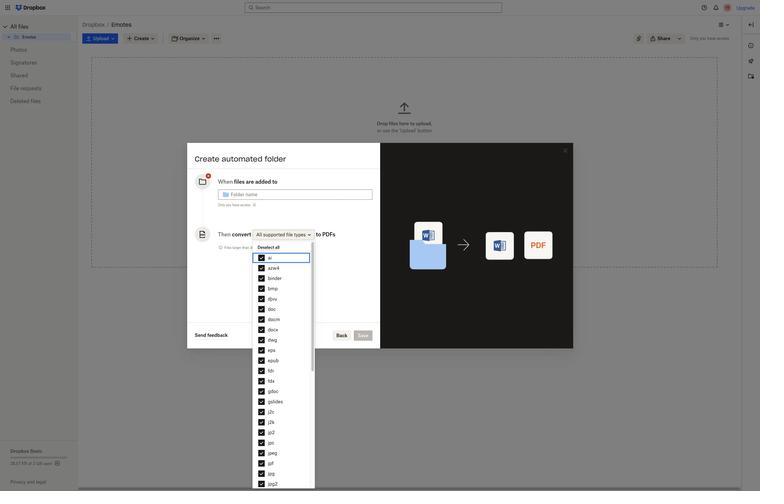 Task type: describe. For each thing, give the bounding box(es) containing it.
or
[[377, 128, 381, 133]]

fdx
[[268, 379, 275, 384]]

ai
[[268, 255, 272, 261]]

desktop
[[427, 177, 444, 182]]

dwg checkbox item
[[252, 335, 310, 346]]

not
[[266, 246, 271, 250]]

legal
[[36, 480, 46, 485]]

when
[[218, 179, 233, 185]]

jpg2 checkbox item
[[252, 480, 310, 490]]

kb
[[21, 462, 27, 467]]

shared link
[[10, 69, 67, 82]]

gslides
[[268, 399, 283, 405]]

docm checkbox item
[[252, 315, 310, 325]]

doc
[[268, 307, 276, 312]]

access
[[365, 177, 381, 182]]

jp2 checkbox item
[[252, 428, 310, 438]]

upgrade link
[[736, 5, 755, 10]]

all for all files
[[10, 23, 17, 30]]

2
[[33, 462, 35, 467]]

binder
[[268, 276, 282, 281]]

to down request files button
[[423, 231, 428, 236]]

emotes link
[[13, 33, 71, 41]]

files for deleted
[[31, 98, 41, 105]]

button
[[418, 128, 432, 133]]

/
[[107, 22, 109, 27]]

jpc checkbox item
[[252, 438, 310, 449]]

bmp
[[268, 286, 278, 292]]

all files tree
[[1, 22, 77, 42]]

to inside drop files here to upload, or use the 'upload' button
[[410, 121, 415, 126]]

dropbox for dropbox basic
[[10, 449, 29, 454]]

dropbox logo - go to the homepage image
[[13, 3, 48, 13]]

emotes inside all files tree
[[22, 35, 36, 39]]

gslides checkbox item
[[252, 397, 310, 408]]

google
[[393, 195, 408, 200]]

drop
[[377, 121, 388, 126]]

dropbox link
[[82, 21, 105, 29]]

used
[[43, 462, 52, 467]]

to left pdfs at the left of the page
[[316, 231, 321, 238]]

deleted
[[10, 98, 29, 105]]

to right added
[[272, 179, 277, 185]]

access inside create automated folder dialog
[[240, 203, 251, 207]]

0 vertical spatial from
[[405, 177, 415, 182]]

converted
[[277, 246, 292, 250]]

your
[[416, 177, 426, 182]]

upload,
[[416, 121, 432, 126]]

signatures link
[[10, 56, 67, 69]]

gdoc checkbox item
[[252, 387, 310, 397]]

jpg2
[[268, 482, 277, 487]]

jpeg checkbox item
[[252, 449, 310, 459]]

all for all supported file types
[[256, 232, 262, 238]]

Folder name text field
[[231, 191, 368, 198]]

more
[[376, 160, 388, 166]]

dropbox basic
[[10, 449, 42, 454]]

request files button
[[351, 209, 458, 222]]

azw4 checkbox item
[[252, 263, 310, 274]]

jpg checkbox item
[[252, 469, 310, 480]]

supported
[[263, 232, 285, 238]]

1 horizontal spatial only you have access
[[690, 36, 729, 41]]

access this folder from your desktop
[[365, 177, 444, 182]]

and for manage
[[379, 231, 388, 236]]

of
[[28, 462, 32, 467]]

convert
[[232, 231, 251, 238]]

create automated folder dialog
[[187, 143, 573, 349]]

bmp checkbox item
[[252, 284, 310, 294]]

drop files here to upload, or use the 'upload' button
[[377, 121, 432, 133]]

and for legal
[[27, 480, 35, 485]]

jpeg
[[268, 451, 277, 456]]

are
[[246, 179, 254, 185]]

djvu
[[268, 297, 277, 302]]

than
[[242, 246, 249, 250]]

folder for this
[[391, 177, 404, 182]]

add
[[406, 160, 415, 166]]

larger
[[232, 246, 241, 250]]

epub checkbox item
[[252, 356, 310, 366]]

j2c
[[268, 410, 274, 415]]

dropbox / emotes
[[82, 22, 132, 28]]

you inside create automated folder dialog
[[226, 203, 231, 207]]

0 vertical spatial have
[[707, 36, 716, 41]]

files for all
[[18, 23, 28, 30]]

jp2
[[268, 430, 275, 436]]

azw4
[[268, 266, 279, 271]]

request files
[[365, 213, 394, 218]]

docx
[[268, 327, 278, 333]]

files larger than 30mb will not be converted
[[224, 246, 292, 250]]

all supported file types
[[256, 232, 306, 238]]

2 horizontal spatial folder
[[438, 231, 450, 236]]

files for request
[[384, 213, 394, 218]]

get more space image
[[53, 460, 61, 468]]

photos
[[10, 47, 27, 53]]

import from google drive
[[365, 195, 421, 200]]

j2k
[[268, 420, 274, 426]]

signatures
[[10, 60, 37, 66]]

0 horizontal spatial from
[[381, 195, 391, 200]]

manage
[[389, 231, 406, 236]]

open details pane image
[[747, 21, 755, 29]]

dwg
[[268, 338, 277, 343]]

deleted files
[[10, 98, 41, 105]]

2 horizontal spatial access
[[717, 36, 729, 41]]

more ways to add content element
[[350, 160, 459, 247]]

djvu checkbox item
[[252, 294, 310, 305]]

pdfs
[[322, 231, 335, 238]]

create automated folder
[[195, 155, 286, 164]]

1 horizontal spatial you
[[700, 36, 706, 41]]

docx checkbox item
[[252, 325, 310, 335]]

files
[[224, 246, 231, 250]]

epub
[[268, 358, 279, 364]]



Task type: vqa. For each thing, say whether or not it's contained in the screenshot.
the top those
no



Task type: locate. For each thing, give the bounding box(es) containing it.
files left are
[[234, 179, 245, 185]]

0 vertical spatial and
[[379, 231, 388, 236]]

you
[[700, 36, 706, 41], [226, 203, 231, 207]]

0 horizontal spatial only
[[218, 203, 225, 207]]

basic
[[30, 449, 42, 454]]

all supported file types button
[[252, 230, 315, 240]]

have
[[707, 36, 716, 41], [232, 203, 239, 207]]

files inside drop files here to upload, or use the 'upload' button
[[389, 121, 398, 126]]

0 vertical spatial only you have access
[[690, 36, 729, 41]]

here
[[399, 121, 409, 126]]

requests
[[21, 85, 42, 92]]

1 vertical spatial all
[[256, 232, 262, 238]]

0 vertical spatial all
[[10, 23, 17, 30]]

file
[[286, 232, 293, 238]]

all inside tree
[[10, 23, 17, 30]]

ai checkbox item
[[252, 253, 310, 263]]

the
[[391, 128, 398, 133]]

files for drop
[[389, 121, 398, 126]]

file requests
[[10, 85, 42, 92]]

privacy
[[10, 480, 26, 485]]

folder inside dialog
[[265, 155, 286, 164]]

1 vertical spatial access
[[240, 203, 251, 207]]

doc checkbox item
[[252, 305, 310, 315]]

2 vertical spatial access
[[408, 231, 422, 236]]

create
[[195, 155, 219, 164]]

open pinned items image
[[747, 57, 755, 65]]

1 horizontal spatial and
[[379, 231, 388, 236]]

only you have access
[[690, 36, 729, 41], [218, 203, 251, 207]]

eps
[[268, 348, 275, 353]]

0 vertical spatial folder
[[265, 155, 286, 164]]

all inside "dropdown button"
[[256, 232, 262, 238]]

and inside more ways to add content element
[[379, 231, 388, 236]]

1 vertical spatial and
[[27, 480, 35, 485]]

upgrade
[[736, 5, 755, 10]]

only you have access inside create automated folder dialog
[[218, 203, 251, 207]]

to pdfs
[[316, 231, 335, 238]]

deselect
[[258, 245, 274, 250]]

share for share
[[657, 36, 670, 41]]

0 vertical spatial emotes
[[111, 22, 132, 28]]

0 horizontal spatial dropbox
[[10, 449, 29, 454]]

to left add
[[401, 160, 405, 166]]

1 vertical spatial from
[[381, 195, 391, 200]]

1 horizontal spatial dropbox
[[82, 22, 105, 28]]

0 horizontal spatial you
[[226, 203, 231, 207]]

all files
[[10, 23, 28, 30]]

folder for automated
[[265, 155, 286, 164]]

dropbox for dropbox / emotes
[[82, 22, 105, 28]]

privacy and legal link
[[10, 480, 77, 485]]

30mb
[[250, 246, 259, 250]]

binder checkbox item
[[252, 274, 310, 284]]

request
[[365, 213, 383, 218]]

share button
[[646, 33, 674, 44]]

emotes down the all files
[[22, 35, 36, 39]]

all
[[10, 23, 17, 30], [256, 232, 262, 238]]

use
[[383, 128, 390, 133]]

files inside create automated folder dialog
[[234, 179, 245, 185]]

jpf checkbox item
[[252, 459, 310, 469]]

all up files larger than 30mb will not be converted
[[256, 232, 262, 238]]

will
[[260, 246, 266, 250]]

files inside tree
[[18, 23, 28, 30]]

0 horizontal spatial have
[[232, 203, 239, 207]]

from
[[405, 177, 415, 182], [381, 195, 391, 200]]

all
[[275, 245, 280, 250]]

folder
[[265, 155, 286, 164], [391, 177, 404, 182], [438, 231, 450, 236]]

dropbox up 28.57
[[10, 449, 29, 454]]

1 horizontal spatial emotes
[[111, 22, 132, 28]]

eps checkbox item
[[252, 346, 310, 356]]

1 horizontal spatial share
[[657, 36, 670, 41]]

fdx checkbox item
[[252, 377, 310, 387]]

'upload'
[[399, 128, 416, 133]]

ways
[[389, 160, 400, 166]]

files are added to
[[234, 179, 277, 185]]

to
[[410, 121, 415, 126], [401, 160, 405, 166], [272, 179, 277, 185], [423, 231, 428, 236], [316, 231, 321, 238]]

and left legal
[[27, 480, 35, 485]]

access inside more ways to add content element
[[408, 231, 422, 236]]

and left manage
[[379, 231, 388, 236]]

share inside more ways to add content element
[[365, 231, 378, 236]]

share inside button
[[657, 36, 670, 41]]

1 vertical spatial emotes
[[22, 35, 36, 39]]

and
[[379, 231, 388, 236], [27, 480, 35, 485]]

from left the your at the right top of page
[[405, 177, 415, 182]]

28.57 kb of 2 gb used
[[10, 462, 52, 467]]

1 horizontal spatial from
[[405, 177, 415, 182]]

files up the
[[389, 121, 398, 126]]

fdr
[[268, 369, 274, 374]]

access
[[717, 36, 729, 41], [240, 203, 251, 207], [408, 231, 422, 236]]

files down file requests link
[[31, 98, 41, 105]]

1 horizontal spatial this
[[429, 231, 437, 236]]

0 vertical spatial this
[[382, 177, 390, 182]]

content
[[416, 160, 433, 166]]

only inside create automated folder dialog
[[218, 203, 225, 207]]

j2k checkbox item
[[252, 418, 310, 428]]

share for share and manage access to this folder
[[365, 231, 378, 236]]

deselect all
[[258, 245, 280, 250]]

added
[[255, 179, 271, 185]]

to right here
[[410, 121, 415, 126]]

0 vertical spatial you
[[700, 36, 706, 41]]

1 horizontal spatial only
[[690, 36, 699, 41]]

jpg
[[268, 472, 275, 477]]

0 horizontal spatial all
[[10, 23, 17, 30]]

files inside button
[[384, 213, 394, 218]]

more ways to add content
[[376, 160, 433, 166]]

import
[[365, 195, 380, 200]]

1 horizontal spatial have
[[707, 36, 716, 41]]

photos link
[[10, 43, 67, 56]]

2 vertical spatial folder
[[438, 231, 450, 236]]

share and manage access to this folder
[[365, 231, 450, 236]]

jpf
[[268, 461, 274, 467]]

docm
[[268, 317, 280, 323]]

0 horizontal spatial share
[[365, 231, 378, 236]]

j2c checkbox item
[[252, 408, 310, 418]]

be
[[272, 246, 276, 250]]

0 horizontal spatial emotes
[[22, 35, 36, 39]]

emotes
[[111, 22, 132, 28], [22, 35, 36, 39]]

1 vertical spatial only
[[218, 203, 225, 207]]

0 vertical spatial access
[[717, 36, 729, 41]]

1 vertical spatial folder
[[391, 177, 404, 182]]

types
[[294, 232, 306, 238]]

gb
[[36, 462, 42, 467]]

1 vertical spatial this
[[429, 231, 437, 236]]

0 vertical spatial only
[[690, 36, 699, 41]]

from right import
[[381, 195, 391, 200]]

0 horizontal spatial only you have access
[[218, 203, 251, 207]]

automated
[[222, 155, 262, 164]]

files
[[18, 23, 28, 30], [31, 98, 41, 105], [389, 121, 398, 126], [234, 179, 245, 185], [384, 213, 394, 218]]

files down dropbox logo - go to the homepage
[[18, 23, 28, 30]]

files right request
[[384, 213, 394, 218]]

0 horizontal spatial folder
[[265, 155, 286, 164]]

emotes right /
[[111, 22, 132, 28]]

dropbox left /
[[82, 22, 105, 28]]

have inside create automated folder dialog
[[232, 203, 239, 207]]

1 vertical spatial dropbox
[[10, 449, 29, 454]]

0 horizontal spatial and
[[27, 480, 35, 485]]

folder permissions image
[[252, 202, 257, 208]]

privacy and legal
[[10, 480, 46, 485]]

0 horizontal spatial access
[[240, 203, 251, 207]]

file requests link
[[10, 82, 67, 95]]

1 vertical spatial share
[[365, 231, 378, 236]]

shared
[[10, 72, 28, 79]]

then
[[218, 231, 231, 238]]

1 horizontal spatial folder
[[391, 177, 404, 182]]

1 horizontal spatial access
[[408, 231, 422, 236]]

open information panel image
[[747, 42, 755, 50]]

0 vertical spatial dropbox
[[82, 22, 105, 28]]

fdr checkbox item
[[252, 366, 310, 377]]

0 vertical spatial share
[[657, 36, 670, 41]]

deselect all button
[[258, 245, 280, 251]]

0 horizontal spatial this
[[382, 177, 390, 182]]

drive
[[409, 195, 421, 200]]

file
[[10, 85, 19, 92]]

all up photos
[[10, 23, 17, 30]]

open activity image
[[747, 73, 755, 80]]

gdoc
[[268, 389, 278, 395]]

global header element
[[0, 0, 760, 16]]

1 vertical spatial only you have access
[[218, 203, 251, 207]]

1 horizontal spatial all
[[256, 232, 262, 238]]

1 vertical spatial you
[[226, 203, 231, 207]]

1 vertical spatial have
[[232, 203, 239, 207]]



